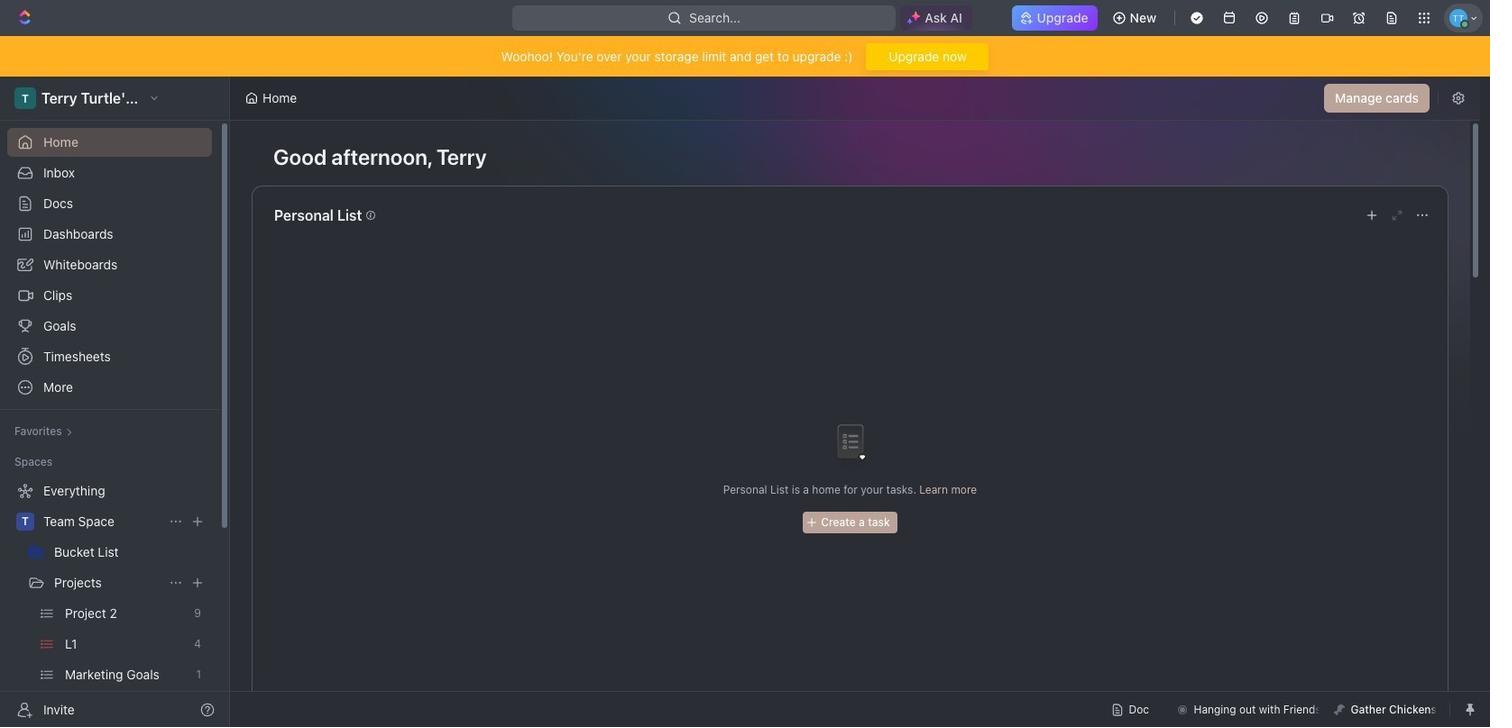 Task type: locate. For each thing, give the bounding box(es) containing it.
sidebar navigation
[[0, 77, 234, 728]]

drumstick bite image
[[1334, 705, 1345, 716]]

tree
[[7, 477, 212, 728]]



Task type: describe. For each thing, give the bounding box(es) containing it.
team space, , element
[[16, 513, 34, 531]]

terry turtle's workspace, , element
[[14, 87, 36, 109]]

tree inside the sidebar navigation
[[7, 477, 212, 728]]



Task type: vqa. For each thing, say whether or not it's contained in the screenshot.
'TREE' inside "Sidebar" navigation
yes



